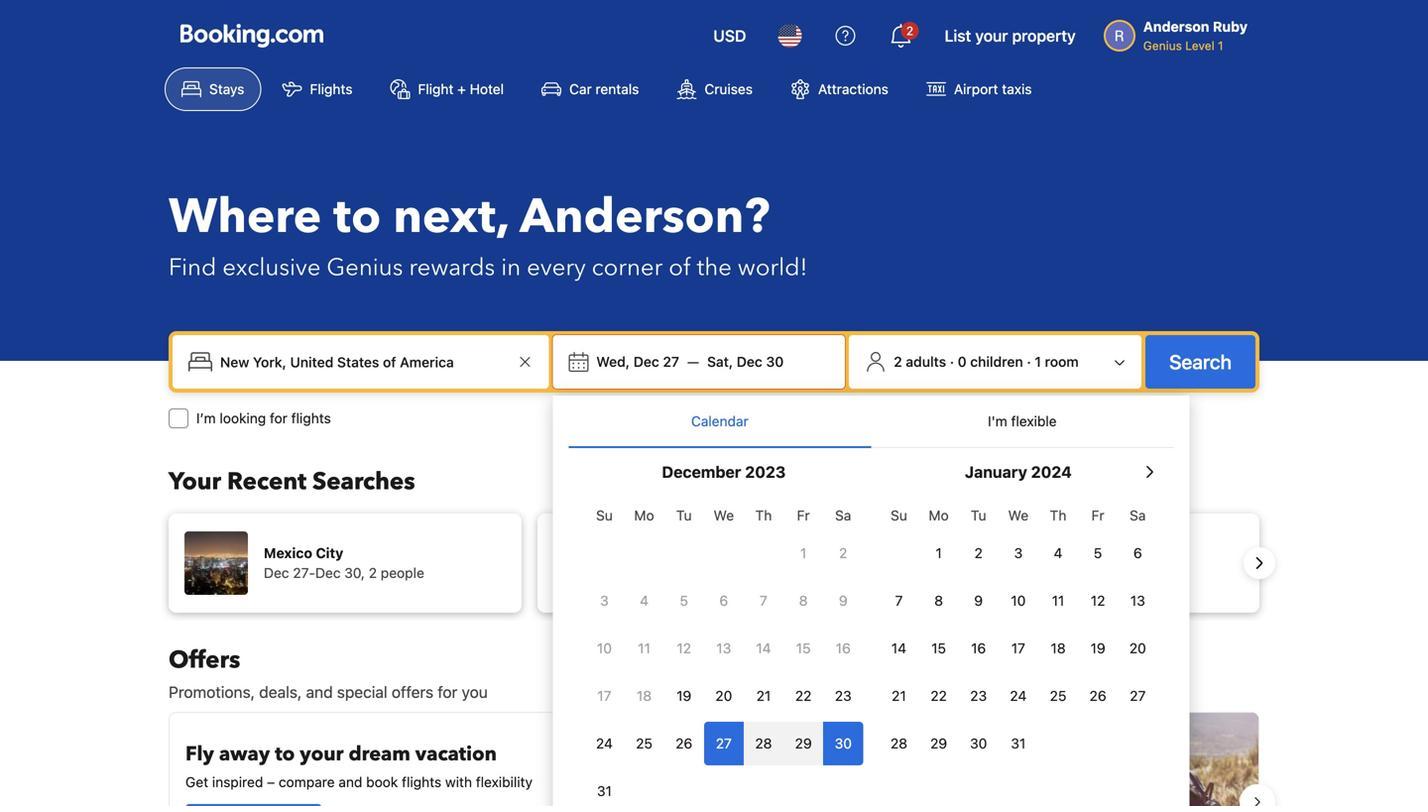 Task type: vqa. For each thing, say whether or not it's contained in the screenshot.


Task type: locate. For each thing, give the bounding box(es) containing it.
for right looking
[[270, 410, 288, 427]]

21 inside checkbox
[[757, 688, 771, 704]]

8 inside option
[[799, 593, 808, 609]]

6 for 6 december 2023 option on the bottom
[[720, 593, 728, 609]]

2 mo from the left
[[929, 507, 949, 524]]

23 right 22 december 2023 option
[[835, 688, 852, 704]]

i'm
[[196, 410, 216, 427]]

1 8 from the left
[[799, 593, 808, 609]]

deals
[[1004, 729, 1058, 756]]

1 horizontal spatial 20
[[1130, 640, 1146, 657]]

21 left 22 option
[[892, 688, 906, 704]]

5 inside checkbox
[[680, 593, 688, 609]]

for left you
[[438, 683, 458, 702]]

january 2024
[[965, 463, 1072, 482]]

0 horizontal spatial with
[[445, 774, 472, 791]]

sa
[[835, 507, 852, 524], [1130, 507, 1146, 524]]

5
[[1094, 545, 1102, 561], [680, 593, 688, 609]]

0 vertical spatial for
[[270, 410, 288, 427]]

2 8 from the left
[[935, 593, 943, 609]]

fr up 1 december 2023 'checkbox'
[[797, 507, 810, 524]]

rentals
[[596, 81, 639, 97]]

16 inside checkbox
[[971, 640, 986, 657]]

search
[[1170, 350, 1232, 373]]

1 left the room
[[1035, 354, 1041, 370]]

31 January 2024 checkbox
[[999, 722, 1038, 766]]

2 horizontal spatial and
[[1029, 762, 1053, 779]]

car rentals link
[[525, 67, 656, 111]]

0 vertical spatial 25
[[1050, 688, 1067, 704]]

7 inside 'option'
[[760, 593, 768, 609]]

1 horizontal spatial and
[[339, 774, 362, 791]]

15% down explore
[[739, 782, 766, 799]]

10 December 2023 checkbox
[[585, 627, 624, 671]]

sa up 6 option
[[1130, 507, 1146, 524]]

1 16 from the left
[[836, 640, 851, 657]]

2 grid from the left
[[879, 496, 1158, 766]]

su for january
[[891, 507, 907, 524]]

vegas
[[1029, 545, 1071, 561]]

20 for the 20 december 2023 checkbox
[[716, 688, 732, 704]]

offers
[[169, 644, 240, 677]]

0 vertical spatial 6
[[1134, 545, 1142, 561]]

5 December 2023 checkbox
[[664, 579, 704, 623]]

7 for 7 'option'
[[760, 593, 768, 609]]

9
[[839, 593, 848, 609], [974, 593, 983, 609]]

5 January 2024 checkbox
[[1078, 532, 1118, 575]]

people
[[381, 565, 424, 581]]

mo up 4 december 2023 option
[[634, 507, 654, 524]]

11 for 11 december 2023 checkbox
[[638, 640, 651, 657]]

9 right 8 checkbox
[[974, 593, 983, 609]]

2 sa from the left
[[1130, 507, 1146, 524]]

1 vertical spatial 27
[[1130, 688, 1146, 704]]

dec right wed,
[[634, 354, 659, 370]]

15% up thousands
[[790, 729, 834, 756]]

3 left the vegas
[[1014, 545, 1023, 561]]

3 for 3 december 2023 checkbox
[[600, 593, 609, 609]]

tu down december
[[676, 507, 692, 524]]

27-
[[293, 565, 315, 581]]

december 2023
[[662, 463, 786, 482]]

2 region from the top
[[153, 704, 1276, 806]]

4 left 5 december 2023 checkbox
[[640, 593, 649, 609]]

0 horizontal spatial fr
[[797, 507, 810, 524]]

6 December 2023 checkbox
[[704, 579, 744, 623]]

2 23 from the left
[[970, 688, 987, 704]]

dec
[[634, 354, 659, 370], [737, 354, 763, 370], [264, 565, 289, 581], [315, 565, 341, 581]]

5 right 4 'checkbox'
[[1094, 545, 1102, 561]]

0 horizontal spatial 24
[[596, 736, 613, 752]]

1 vertical spatial to
[[275, 741, 295, 768]]

16 December 2023 checkbox
[[824, 627, 863, 671]]

2 inside 'option'
[[839, 545, 848, 561]]

23 January 2024 checkbox
[[959, 675, 999, 718]]

and right deals,
[[306, 683, 333, 702]]

your
[[975, 26, 1008, 45], [300, 741, 344, 768]]

1 horizontal spatial 28
[[891, 736, 908, 752]]

genius
[[1143, 39, 1182, 53], [327, 251, 403, 284]]

13 inside 'checkbox'
[[717, 640, 731, 657]]

1 horizontal spatial 13
[[1131, 593, 1145, 609]]

2 16 from the left
[[971, 640, 986, 657]]

18 inside option
[[1051, 640, 1066, 657]]

2 right 1 december 2023 'checkbox'
[[839, 545, 848, 561]]

16 inside checkbox
[[836, 640, 851, 657]]

15 for 15 december 2023 checkbox
[[796, 640, 811, 657]]

29 inside 29 december 2023 option
[[795, 736, 812, 752]]

20 left 21 december 2023 checkbox
[[716, 688, 732, 704]]

1 horizontal spatial 18
[[1051, 640, 1066, 657]]

1 horizontal spatial tu
[[971, 507, 987, 524]]

14 inside option
[[756, 640, 771, 657]]

27 cell
[[704, 718, 744, 766]]

1 horizontal spatial 25
[[1050, 688, 1067, 704]]

for
[[270, 410, 288, 427], [438, 683, 458, 702]]

3
[[1014, 545, 1023, 561], [600, 593, 609, 609]]

15 January 2024 checkbox
[[919, 627, 959, 671]]

2 January 2024 checkbox
[[959, 532, 999, 575]]

23 December 2023 checkbox
[[824, 675, 863, 718]]

1 inside dropdown button
[[1035, 354, 1041, 370]]

2 left list
[[906, 24, 914, 38]]

get
[[185, 774, 208, 791]]

0 horizontal spatial 12
[[677, 640, 691, 657]]

20 January 2024 checkbox
[[1118, 627, 1158, 671]]

2 tu from the left
[[971, 507, 987, 524]]

of inside where to next, anderson? find exclusive genius rewards in every corner of the world!
[[669, 251, 691, 284]]

we down the december 2023
[[714, 507, 734, 524]]

·
[[950, 354, 954, 370], [1027, 354, 1031, 370]]

19
[[1091, 640, 1106, 657], [677, 688, 692, 704]]

27 left the —
[[663, 354, 679, 370]]

24 December 2023 checkbox
[[585, 722, 624, 766]]

your right list
[[975, 26, 1008, 45]]

22 for 22 option
[[931, 688, 947, 704]]

28 up explore
[[755, 736, 772, 752]]

2 21 from the left
[[892, 688, 906, 704]]

1 vertical spatial 26
[[676, 736, 693, 752]]

mo up '1 january 2024' option
[[929, 507, 949, 524]]

0 horizontal spatial 16
[[836, 640, 851, 657]]

23 for "23" option on the bottom of page
[[970, 688, 987, 704]]

corner
[[592, 251, 663, 284]]

3 left 4 december 2023 option
[[600, 593, 609, 609]]

1 vertical spatial 10
[[597, 640, 612, 657]]

1 region from the top
[[153, 506, 1276, 621]]

4 inside 'checkbox'
[[1054, 545, 1063, 561]]

1 horizontal spatial flights
[[402, 774, 442, 791]]

1 left 2 'option'
[[800, 545, 807, 561]]

26
[[1090, 688, 1107, 704], [676, 736, 693, 752]]

17 left 18 option
[[597, 688, 612, 704]]

25 inside 'option'
[[1050, 688, 1067, 704]]

2 vertical spatial 27
[[716, 736, 732, 752]]

0 vertical spatial genius
[[1143, 39, 1182, 53]]

26 left 27 december 2023 'checkbox'
[[676, 736, 693, 752]]

0 vertical spatial your
[[975, 26, 1008, 45]]

24 left 25 'option'
[[1010, 688, 1027, 704]]

30 for 30 january 2024 option
[[970, 736, 987, 752]]

0 horizontal spatial 22
[[795, 688, 812, 704]]

10 for 10 checkbox
[[1011, 593, 1026, 609]]

special
[[337, 683, 388, 702]]

1 mo from the left
[[634, 507, 654, 524]]

6 right 5 'option'
[[1134, 545, 1142, 561]]

children
[[970, 354, 1023, 370]]

1 horizontal spatial 4
[[1054, 545, 1063, 561]]

0 horizontal spatial your
[[300, 741, 344, 768]]

25 right 24 'checkbox'
[[636, 736, 653, 752]]

24 inside 'checkbox'
[[596, 736, 613, 752]]

12
[[1091, 593, 1105, 609], [677, 640, 691, 657]]

5 for 5 'option'
[[1094, 545, 1102, 561]]

13 for 13 checkbox
[[1131, 593, 1145, 609]]

26 for 26 december 2023 option on the bottom
[[676, 736, 693, 752]]

18 inside option
[[637, 688, 652, 704]]

14 for 14 december 2023 option
[[756, 640, 771, 657]]

0 horizontal spatial 15
[[796, 640, 811, 657]]

25 right 24 january 2024 option
[[1050, 688, 1067, 704]]

list your property link
[[933, 12, 1088, 60]]

1 horizontal spatial 31
[[1011, 736, 1026, 752]]

1 14 from the left
[[756, 640, 771, 657]]

24 left '25' option on the left of page
[[596, 736, 613, 752]]

to inside fly away to your dream vacation get inspired – compare and book flights with flexibility
[[275, 741, 295, 768]]

0 vertical spatial 27
[[663, 354, 679, 370]]

0 vertical spatial 12
[[1091, 593, 1105, 609]]

0 vertical spatial with
[[839, 729, 881, 756]]

14
[[756, 640, 771, 657], [892, 640, 907, 657]]

2 right 30,
[[369, 565, 377, 581]]

29 January 2024 checkbox
[[919, 722, 959, 766]]

grid
[[585, 496, 863, 806], [879, 496, 1158, 766]]

24 inside option
[[1010, 688, 1027, 704]]

0 horizontal spatial tu
[[676, 507, 692, 524]]

4 left 5 'option'
[[1054, 545, 1063, 561]]

0 vertical spatial region
[[153, 506, 1276, 621]]

3 for 3 option
[[1014, 545, 1023, 561]]

8 right 7 'option'
[[799, 593, 808, 609]]

4 December 2023 checkbox
[[624, 579, 664, 623]]

17 for 17 checkbox
[[597, 688, 612, 704]]

1 horizontal spatial your
[[975, 26, 1008, 45]]

1 vertical spatial 3
[[600, 593, 609, 609]]

3 inside checkbox
[[600, 593, 609, 609]]

2 adults · 0 children · 1 room button
[[857, 343, 1134, 381]]

1 vertical spatial 24
[[596, 736, 613, 752]]

calendar button
[[569, 396, 871, 447]]

17
[[1012, 640, 1026, 657], [597, 688, 612, 704]]

12 for 12 "checkbox"
[[677, 640, 691, 657]]

where
[[169, 184, 322, 249]]

20 inside checkbox
[[1130, 640, 1146, 657]]

6 right 5 december 2023 checkbox
[[720, 593, 728, 609]]

flights up "your recent searches"
[[291, 410, 331, 427]]

20 right 19 january 2024 checkbox
[[1130, 640, 1146, 657]]

31 inside option
[[597, 783, 612, 799]]

0 vertical spatial 4
[[1054, 545, 1063, 561]]

29 for '29' option
[[930, 736, 947, 752]]

0 horizontal spatial sa
[[835, 507, 852, 524]]

1 horizontal spatial 5
[[1094, 545, 1102, 561]]

1 28 from the left
[[755, 736, 772, 752]]

dec down 'mexico'
[[264, 565, 289, 581]]

next image
[[1248, 552, 1272, 575]]

car
[[569, 81, 592, 97]]

and left book
[[339, 774, 362, 791]]

1 23 from the left
[[835, 688, 852, 704]]

31 up worldwide
[[1011, 736, 1026, 752]]

tu up '2' option
[[971, 507, 987, 524]]

2 29 from the left
[[930, 736, 947, 752]]

30 inside cell
[[835, 736, 852, 752]]

region containing mexico city
[[153, 506, 1276, 621]]

0 horizontal spatial 31
[[597, 783, 612, 799]]

2 fr from the left
[[1092, 507, 1105, 524]]

17 inside option
[[1012, 640, 1026, 657]]

0 horizontal spatial 19
[[677, 688, 692, 704]]

30 right "sat,"
[[766, 354, 784, 370]]

1 th from the left
[[755, 507, 772, 524]]

1 horizontal spatial 6
[[1134, 545, 1142, 561]]

1 vertical spatial 17
[[597, 688, 612, 704]]

1 22 from the left
[[795, 688, 812, 704]]

22 December 2023 checkbox
[[784, 675, 824, 718]]

2 su from the left
[[891, 507, 907, 524]]

1 horizontal spatial with
[[839, 729, 881, 756]]

mo for january
[[929, 507, 949, 524]]

10 for 10 december 2023 checkbox
[[597, 640, 612, 657]]

su up 3 december 2023 checkbox
[[596, 507, 613, 524]]

to inside where to next, anderson? find exclusive genius rewards in every corner of the world!
[[333, 184, 381, 249]]

20
[[1130, 640, 1146, 657], [716, 688, 732, 704]]

1 7 from the left
[[760, 593, 768, 609]]

to left next,
[[333, 184, 381, 249]]

31 down 24 'checkbox'
[[597, 783, 612, 799]]

1
[[1218, 39, 1224, 53], [1035, 354, 1041, 370], [800, 545, 807, 561], [936, 545, 942, 561]]

0 horizontal spatial 13
[[717, 640, 731, 657]]

3 inside option
[[1014, 545, 1023, 561]]

attractions link
[[774, 67, 906, 111]]

sa for 2024
[[1130, 507, 1146, 524]]

2 28 from the left
[[891, 736, 908, 752]]

city
[[316, 545, 344, 561]]

to
[[333, 184, 381, 249], [275, 741, 295, 768]]

of left the
[[669, 251, 691, 284]]

or
[[770, 782, 783, 799]]

su up 7 option
[[891, 507, 907, 524]]

21
[[757, 688, 771, 704], [892, 688, 906, 704]]

0 horizontal spatial 28
[[755, 736, 772, 752]]

5 right 4 december 2023 option
[[680, 593, 688, 609]]

0 horizontal spatial to
[[275, 741, 295, 768]]

25 December 2023 checkbox
[[624, 722, 664, 766]]

0 horizontal spatial 29
[[795, 736, 812, 752]]

20 December 2023 checkbox
[[704, 675, 744, 718]]

0 horizontal spatial genius
[[327, 251, 403, 284]]

1 horizontal spatial 15%
[[790, 729, 834, 756]]

0 vertical spatial 15%
[[790, 729, 834, 756]]

2 December 2023 checkbox
[[824, 532, 863, 575]]

1 21 from the left
[[757, 688, 771, 704]]

0 vertical spatial 19
[[1091, 640, 1106, 657]]

1 horizontal spatial mo
[[929, 507, 949, 524]]

19 right 18 option at the bottom of page
[[1091, 640, 1106, 657]]

7 inside option
[[895, 593, 903, 609]]

0 horizontal spatial 14
[[756, 640, 771, 657]]

15 for 15 january 2024 checkbox
[[932, 640, 946, 657]]

30 up thousands
[[835, 736, 852, 752]]

of
[[669, 251, 691, 284], [861, 762, 874, 779]]

0 vertical spatial 17
[[1012, 640, 1026, 657]]

1 vertical spatial flights
[[402, 774, 442, 791]]

28
[[755, 736, 772, 752], [891, 736, 908, 752]]

1 we from the left
[[714, 507, 734, 524]]

29 up thousands
[[795, 736, 812, 752]]

0 vertical spatial 31
[[1011, 736, 1026, 752]]

17 for 17 january 2024 option
[[1012, 640, 1026, 657]]

7 left 8 checkbox
[[895, 593, 903, 609]]

31 inside "option"
[[1011, 736, 1026, 752]]

wed, dec 27 — sat, dec 30
[[597, 354, 784, 370]]

offers
[[392, 683, 434, 702]]

calendar
[[691, 413, 749, 430]]

1 horizontal spatial sa
[[1130, 507, 1146, 524]]

19 January 2024 checkbox
[[1078, 627, 1118, 671]]

1 29 from the left
[[795, 736, 812, 752]]

22 right 21 january 2024 'option'
[[931, 688, 947, 704]]

2 15 from the left
[[932, 640, 946, 657]]

genius inside where to next, anderson? find exclusive genius rewards in every corner of the world!
[[327, 251, 403, 284]]

las
[[1002, 545, 1026, 561]]

21 December 2023 checkbox
[[744, 675, 784, 718]]

0 horizontal spatial 6
[[720, 593, 728, 609]]

11 January 2024 checkbox
[[1038, 579, 1078, 623]]

27 inside option
[[1130, 688, 1146, 704]]

8 inside checkbox
[[935, 593, 943, 609]]

28 inside option
[[755, 736, 772, 752]]

we for december
[[714, 507, 734, 524]]

and inside save 15% with late escape deals explore thousands of destinations worldwide and save 15% or more
[[1029, 762, 1053, 779]]

1 9 from the left
[[839, 593, 848, 609]]

1 horizontal spatial grid
[[879, 496, 1158, 766]]

17 right 16 january 2024 checkbox on the bottom right
[[1012, 640, 1026, 657]]

car rentals
[[569, 81, 639, 97]]

1 vertical spatial of
[[861, 762, 874, 779]]

16 right 15 january 2024 checkbox
[[971, 640, 986, 657]]

12 January 2024 checkbox
[[1078, 579, 1118, 623]]

25
[[1050, 688, 1067, 704], [636, 736, 653, 752]]

and down deals
[[1029, 762, 1053, 779]]

1 horizontal spatial ·
[[1027, 354, 1031, 370]]

1 15 from the left
[[796, 640, 811, 657]]

5 inside 'option'
[[1094, 545, 1102, 561]]

12 right 11 december 2023 checkbox
[[677, 640, 691, 657]]

21 inside 'option'
[[892, 688, 906, 704]]

dec down city
[[315, 565, 341, 581]]

tab list
[[569, 396, 1174, 449]]

1 horizontal spatial to
[[333, 184, 381, 249]]

13 right 12 january 2024 checkbox
[[1131, 593, 1145, 609]]

th for 2023
[[755, 507, 772, 524]]

1 horizontal spatial 24
[[1010, 688, 1027, 704]]

30 up worldwide
[[970, 736, 987, 752]]

1 vertical spatial 5
[[680, 593, 688, 609]]

0 horizontal spatial 9
[[839, 593, 848, 609]]

we
[[714, 507, 734, 524], [1008, 507, 1029, 524]]

11 left 12 january 2024 checkbox
[[1052, 593, 1065, 609]]

0 horizontal spatial 18
[[637, 688, 652, 704]]

17 inside checkbox
[[597, 688, 612, 704]]

10 left 11 checkbox
[[1011, 593, 1026, 609]]

Where are you going? field
[[212, 344, 513, 380]]

0 vertical spatial 24
[[1010, 688, 1027, 704]]

las vegas
[[1002, 545, 1071, 561]]

1 vertical spatial for
[[438, 683, 458, 702]]

1 horizontal spatial 19
[[1091, 640, 1106, 657]]

1 sa from the left
[[835, 507, 852, 524]]

22 right 21 december 2023 checkbox
[[795, 688, 812, 704]]

flights
[[291, 410, 331, 427], [402, 774, 442, 791]]

1 vertical spatial 19
[[677, 688, 692, 704]]

18 right 17 january 2024 option
[[1051, 640, 1066, 657]]

find
[[169, 251, 217, 284]]

15 right 14 checkbox
[[932, 640, 946, 657]]

10 January 2024 checkbox
[[999, 579, 1038, 623]]

2 7 from the left
[[895, 593, 903, 609]]

12 December 2023 checkbox
[[664, 627, 704, 671]]

1 horizontal spatial th
[[1050, 507, 1067, 524]]

1 horizontal spatial 23
[[970, 688, 987, 704]]

we for january
[[1008, 507, 1029, 524]]

27 for 27 december 2023 'checkbox'
[[716, 736, 732, 752]]

1 vertical spatial 13
[[717, 640, 731, 657]]

1 January 2024 checkbox
[[919, 532, 959, 575]]

1 inside anderson ruby genius level 1
[[1218, 39, 1224, 53]]

airport taxis link
[[909, 67, 1049, 111]]

2 th from the left
[[1050, 507, 1067, 524]]

airport taxis
[[954, 81, 1032, 97]]

14 left 15 january 2024 checkbox
[[892, 640, 907, 657]]

1 inside option
[[936, 545, 942, 561]]

14 inside checkbox
[[892, 640, 907, 657]]

23
[[835, 688, 852, 704], [970, 688, 987, 704]]

1 vertical spatial with
[[445, 774, 472, 791]]

tab list containing calendar
[[569, 396, 1174, 449]]

2023
[[745, 463, 786, 482]]

0 horizontal spatial 15%
[[739, 782, 766, 799]]

2 adults · 0 children · 1 room
[[894, 354, 1079, 370]]

24 for 24 'checkbox'
[[596, 736, 613, 752]]

2 we from the left
[[1008, 507, 1029, 524]]

with up thousands
[[839, 729, 881, 756]]

1 vertical spatial 31
[[597, 783, 612, 799]]

0 horizontal spatial ·
[[950, 354, 954, 370]]

13 inside checkbox
[[1131, 593, 1145, 609]]

genius left rewards
[[327, 251, 403, 284]]

0 horizontal spatial su
[[596, 507, 613, 524]]

1 tu from the left
[[676, 507, 692, 524]]

16
[[836, 640, 851, 657], [971, 640, 986, 657]]

18 December 2023 checkbox
[[624, 675, 664, 718]]

th up 4 'checkbox'
[[1050, 507, 1067, 524]]

19 for 19 january 2024 checkbox
[[1091, 640, 1106, 657]]

2 22 from the left
[[931, 688, 947, 704]]

24
[[1010, 688, 1027, 704], [596, 736, 613, 752]]

of left 28 checkbox
[[861, 762, 874, 779]]

25 inside option
[[636, 736, 653, 752]]

18 right 17 checkbox
[[637, 688, 652, 704]]

13 for 13 'checkbox'
[[717, 640, 731, 657]]

i'm looking for flights
[[196, 410, 331, 427]]

0 horizontal spatial 11
[[638, 640, 651, 657]]

7 right 6 december 2023 option on the bottom
[[760, 593, 768, 609]]

13 right 12 "checkbox"
[[717, 640, 731, 657]]

12 inside checkbox
[[1091, 593, 1105, 609]]

8 for 8 checkbox
[[935, 593, 943, 609]]

6 January 2024 checkbox
[[1118, 532, 1158, 575]]

2 14 from the left
[[892, 640, 907, 657]]

10
[[1011, 593, 1026, 609], [597, 640, 612, 657]]

31
[[1011, 736, 1026, 752], [597, 783, 612, 799]]

of inside save 15% with late escape deals explore thousands of destinations worldwide and save 15% or more
[[861, 762, 874, 779]]

your up compare
[[300, 741, 344, 768]]

0 horizontal spatial 21
[[757, 688, 771, 704]]

2 left 'las'
[[975, 545, 983, 561]]

1 vertical spatial 4
[[640, 593, 649, 609]]

0 horizontal spatial 4
[[640, 593, 649, 609]]

16 right 15 december 2023 checkbox
[[836, 640, 851, 657]]

12 inside "checkbox"
[[677, 640, 691, 657]]

to up compare
[[275, 741, 295, 768]]

1 su from the left
[[596, 507, 613, 524]]

1 grid from the left
[[585, 496, 863, 806]]

sat, dec 30 button
[[699, 344, 792, 380]]

27 inside 'checkbox'
[[716, 736, 732, 752]]

28 up destinations
[[891, 736, 908, 752]]

genius down anderson
[[1143, 39, 1182, 53]]

28 inside checkbox
[[891, 736, 908, 752]]

mo
[[634, 507, 654, 524], [929, 507, 949, 524]]

1 horizontal spatial 30
[[835, 736, 852, 752]]

0 horizontal spatial 5
[[680, 593, 688, 609]]

0 vertical spatial 13
[[1131, 593, 1145, 609]]

we up 3 option
[[1008, 507, 1029, 524]]

21 right the 20 december 2023 checkbox
[[757, 688, 771, 704]]

27 left save
[[716, 736, 732, 752]]

i'm flexible
[[988, 413, 1057, 430]]

mexico city dec 27-dec 30, 2 people
[[264, 545, 424, 581]]

flights right book
[[402, 774, 442, 791]]

12 right 11 checkbox
[[1091, 593, 1105, 609]]

5 for 5 december 2023 checkbox
[[680, 593, 688, 609]]

· right children
[[1027, 354, 1031, 370]]

save 15% with late escape deals explore thousands of destinations worldwide and save 15% or more
[[739, 729, 1086, 799]]

10 left 11 december 2023 checkbox
[[597, 640, 612, 657]]

22
[[795, 688, 812, 704], [931, 688, 947, 704]]

1 horizontal spatial 12
[[1091, 593, 1105, 609]]

1 horizontal spatial 8
[[935, 593, 943, 609]]

1 December 2023 checkbox
[[784, 532, 824, 575]]

1 horizontal spatial 3
[[1014, 545, 1023, 561]]

29 right late
[[930, 736, 947, 752]]

0 horizontal spatial mo
[[634, 507, 654, 524]]

1 fr from the left
[[797, 507, 810, 524]]

0 horizontal spatial flights
[[291, 410, 331, 427]]

29 inside '29' option
[[930, 736, 947, 752]]

8 right 7 option
[[935, 593, 943, 609]]

15 right 14 december 2023 option
[[796, 640, 811, 657]]

1 horizontal spatial fr
[[1092, 507, 1105, 524]]

0 vertical spatial of
[[669, 251, 691, 284]]

16 for 16 checkbox
[[836, 640, 851, 657]]

0 horizontal spatial 27
[[663, 354, 679, 370]]

· left 0
[[950, 354, 954, 370]]

9 December 2023 checkbox
[[824, 579, 863, 623]]

region
[[153, 506, 1276, 621], [153, 704, 1276, 806]]

2 inside 'mexico city dec 27-dec 30, 2 people'
[[369, 565, 377, 581]]

9 right 8 december 2023 option
[[839, 593, 848, 609]]

1 horizontal spatial 29
[[930, 736, 947, 752]]

4 inside option
[[640, 593, 649, 609]]

19 for 19 checkbox
[[677, 688, 692, 704]]

th
[[755, 507, 772, 524], [1050, 507, 1067, 524]]

7 December 2023 checkbox
[[744, 579, 784, 623]]

0 horizontal spatial 17
[[597, 688, 612, 704]]

0 horizontal spatial 8
[[799, 593, 808, 609]]

1 right level
[[1218, 39, 1224, 53]]

with down the vacation
[[445, 774, 472, 791]]

23 right 22 option
[[970, 688, 987, 704]]

27 right 26 january 2024 option
[[1130, 688, 1146, 704]]

1 · from the left
[[950, 354, 954, 370]]

january
[[965, 463, 1027, 482]]

20 inside checkbox
[[716, 688, 732, 704]]

13 December 2023 checkbox
[[704, 627, 744, 671]]

0 vertical spatial 20
[[1130, 640, 1146, 657]]

0 vertical spatial 26
[[1090, 688, 1107, 704]]



Task type: describe. For each thing, give the bounding box(es) containing it.
your account menu anderson ruby genius level 1 element
[[1104, 9, 1256, 55]]

30 December 2023 checkbox
[[824, 722, 863, 766]]

3 January 2024 checkbox
[[999, 532, 1038, 575]]

29 cell
[[784, 718, 824, 766]]

fly
[[185, 741, 214, 768]]

flight + hotel
[[418, 81, 504, 97]]

22 for 22 december 2023 option
[[795, 688, 812, 704]]

14 December 2023 checkbox
[[744, 627, 784, 671]]

and inside offers promotions, deals, and special offers for you
[[306, 683, 333, 702]]

28 for 21
[[891, 736, 908, 752]]

2 button
[[877, 12, 925, 60]]

—
[[687, 354, 699, 370]]

13 January 2024 checkbox
[[1118, 579, 1158, 623]]

30 January 2024 checkbox
[[959, 722, 999, 766]]

16 for 16 january 2024 checkbox on the bottom right
[[971, 640, 986, 657]]

genius inside anderson ruby genius level 1
[[1143, 39, 1182, 53]]

17 December 2023 checkbox
[[585, 675, 624, 718]]

28 December 2023 checkbox
[[744, 722, 784, 766]]

late
[[886, 729, 927, 756]]

fr for 2023
[[797, 507, 810, 524]]

tu for december
[[676, 507, 692, 524]]

6 for 6 option
[[1134, 545, 1142, 561]]

with inside save 15% with late escape deals explore thousands of destinations worldwide and save 15% or more
[[839, 729, 881, 756]]

11 for 11 checkbox
[[1052, 593, 1065, 609]]

anderson?
[[520, 184, 770, 249]]

31 for 31 january 2024 "option" at the right bottom of the page
[[1011, 736, 1026, 752]]

17 January 2024 checkbox
[[999, 627, 1038, 671]]

flights
[[310, 81, 353, 97]]

book
[[366, 774, 398, 791]]

flexible
[[1011, 413, 1057, 430]]

flight + hotel link
[[373, 67, 521, 111]]

th for 2024
[[1050, 507, 1067, 524]]

–
[[267, 774, 275, 791]]

dec right "sat,"
[[737, 354, 763, 370]]

searches
[[312, 466, 415, 498]]

escape
[[932, 729, 999, 756]]

flights link
[[265, 67, 369, 111]]

your inside fly away to your dream vacation get inspired – compare and book flights with flexibility
[[300, 741, 344, 768]]

grid for december
[[585, 496, 863, 806]]

4 for 4 'checkbox'
[[1054, 545, 1063, 561]]

offers promotions, deals, and special offers for you
[[169, 644, 488, 702]]

next,
[[393, 184, 509, 249]]

24 January 2024 checkbox
[[999, 675, 1038, 718]]

vacation
[[415, 741, 497, 768]]

grid for january
[[879, 496, 1158, 766]]

2024
[[1031, 463, 1072, 482]]

wed,
[[597, 354, 630, 370]]

save
[[739, 729, 785, 756]]

where to next, anderson? find exclusive genius rewards in every corner of the world!
[[169, 184, 808, 284]]

sat,
[[707, 354, 733, 370]]

cruises link
[[660, 67, 770, 111]]

30 cell
[[824, 718, 863, 766]]

27 January 2024 checkbox
[[1118, 675, 1158, 718]]

sa for 2023
[[835, 507, 852, 524]]

flexibility
[[476, 774, 533, 791]]

rewards
[[409, 251, 495, 284]]

wed, dec 27 button
[[589, 344, 687, 380]]

region containing save 15% with late escape deals
[[153, 704, 1276, 806]]

8 January 2024 checkbox
[[919, 579, 959, 623]]

14 for 14 checkbox
[[892, 640, 907, 657]]

2 9 from the left
[[974, 593, 983, 609]]

fly away to your dream vacation get inspired – compare and book flights with flexibility
[[185, 741, 533, 791]]

with inside fly away to your dream vacation get inspired – compare and book flights with flexibility
[[445, 774, 472, 791]]

i'm flexible button
[[871, 396, 1174, 447]]

fr for 2024
[[1092, 507, 1105, 524]]

21 January 2024 checkbox
[[879, 675, 919, 718]]

20 for 20 january 2024 checkbox
[[1130, 640, 1146, 657]]

2 · from the left
[[1027, 354, 1031, 370]]

19 December 2023 checkbox
[[664, 675, 704, 718]]

group of friends hiking in the mountains on a sunny day image
[[723, 713, 1259, 806]]

exclusive
[[222, 251, 321, 284]]

11 December 2023 checkbox
[[624, 627, 664, 671]]

for inside offers promotions, deals, and special offers for you
[[438, 683, 458, 702]]

27 December 2023 checkbox
[[704, 722, 744, 766]]

property
[[1012, 26, 1076, 45]]

every
[[527, 251, 586, 284]]

hotel
[[470, 81, 504, 97]]

2 left adults
[[894, 354, 902, 370]]

21 for 21 december 2023 checkbox
[[757, 688, 771, 704]]

2 inside option
[[975, 545, 983, 561]]

taxis
[[1002, 81, 1032, 97]]

your
[[169, 466, 221, 498]]

recent
[[227, 466, 307, 498]]

explore
[[739, 762, 787, 779]]

you
[[462, 683, 488, 702]]

26 for 26 january 2024 option
[[1090, 688, 1107, 704]]

15 December 2023 checkbox
[[784, 627, 824, 671]]

26 January 2024 checkbox
[[1078, 675, 1118, 718]]

worldwide
[[960, 762, 1025, 779]]

stays
[[209, 81, 244, 97]]

21 for 21 january 2024 'option'
[[892, 688, 906, 704]]

level
[[1186, 39, 1215, 53]]

i'm
[[988, 413, 1008, 430]]

28 January 2024 checkbox
[[879, 722, 919, 766]]

your recent searches
[[169, 466, 415, 498]]

tu for january
[[971, 507, 987, 524]]

28 cell
[[744, 718, 784, 766]]

25 for 25 'option'
[[1050, 688, 1067, 704]]

list your property
[[945, 26, 1076, 45]]

18 January 2024 checkbox
[[1038, 627, 1078, 671]]

1 inside 'checkbox'
[[800, 545, 807, 561]]

7 January 2024 checkbox
[[879, 579, 919, 623]]

30 for 30 option
[[835, 736, 852, 752]]

flight
[[418, 81, 454, 97]]

more
[[787, 782, 820, 799]]

inspired
[[212, 774, 263, 791]]

8 for 8 december 2023 option
[[799, 593, 808, 609]]

14 January 2024 checkbox
[[879, 627, 919, 671]]

in
[[501, 251, 521, 284]]

cruises
[[705, 81, 753, 97]]

0 horizontal spatial 30
[[766, 354, 784, 370]]

29 for 29 december 2023 option
[[795, 736, 812, 752]]

31 for 31 december 2023 option
[[597, 783, 612, 799]]

and inside fly away to your dream vacation get inspired – compare and book flights with flexibility
[[339, 774, 362, 791]]

usd button
[[702, 12, 758, 60]]

world!
[[738, 251, 808, 284]]

27 for 27 january 2024 option
[[1130, 688, 1146, 704]]

room
[[1045, 354, 1079, 370]]

26 December 2023 checkbox
[[664, 722, 704, 766]]

9 January 2024 checkbox
[[959, 579, 999, 623]]

usd
[[714, 26, 746, 45]]

18 for 18 option
[[637, 688, 652, 704]]

7 for 7 option
[[895, 593, 903, 609]]

30,
[[344, 565, 365, 581]]

+
[[457, 81, 466, 97]]

25 January 2024 checkbox
[[1038, 675, 1078, 718]]

attractions
[[818, 81, 889, 97]]

16 January 2024 checkbox
[[959, 627, 999, 671]]

airport
[[954, 81, 998, 97]]

18 for 18 option at the bottom of page
[[1051, 640, 1066, 657]]

promotions,
[[169, 683, 255, 702]]

31 December 2023 checkbox
[[585, 770, 624, 806]]

dream
[[349, 741, 410, 768]]

stays link
[[165, 67, 261, 111]]

29 December 2023 checkbox
[[784, 722, 824, 766]]

3 December 2023 checkbox
[[585, 579, 624, 623]]

thousands
[[790, 762, 857, 779]]

4 January 2024 checkbox
[[1038, 532, 1078, 575]]

save
[[1057, 762, 1086, 779]]

booking.com image
[[181, 24, 323, 48]]

destinations
[[878, 762, 956, 779]]

24 for 24 january 2024 option
[[1010, 688, 1027, 704]]

the
[[697, 251, 732, 284]]

1 vertical spatial 15%
[[739, 782, 766, 799]]

adults
[[906, 354, 946, 370]]

compare
[[279, 774, 335, 791]]

23 for 23 option
[[835, 688, 852, 704]]

0
[[958, 354, 967, 370]]

search button
[[1146, 335, 1256, 389]]

flights inside fly away to your dream vacation get inspired – compare and book flights with flexibility
[[402, 774, 442, 791]]

8 December 2023 checkbox
[[784, 579, 824, 623]]

anderson
[[1143, 18, 1210, 35]]

mo for december
[[634, 507, 654, 524]]

ruby
[[1213, 18, 1248, 35]]

su for december
[[596, 507, 613, 524]]

mexico
[[264, 545, 312, 561]]

fly away to your dream vacation image
[[566, 729, 689, 806]]

22 January 2024 checkbox
[[919, 675, 959, 718]]

28 for 27
[[755, 736, 772, 752]]

25 for '25' option on the left of page
[[636, 736, 653, 752]]

4 for 4 december 2023 option
[[640, 593, 649, 609]]

12 for 12 january 2024 checkbox
[[1091, 593, 1105, 609]]



